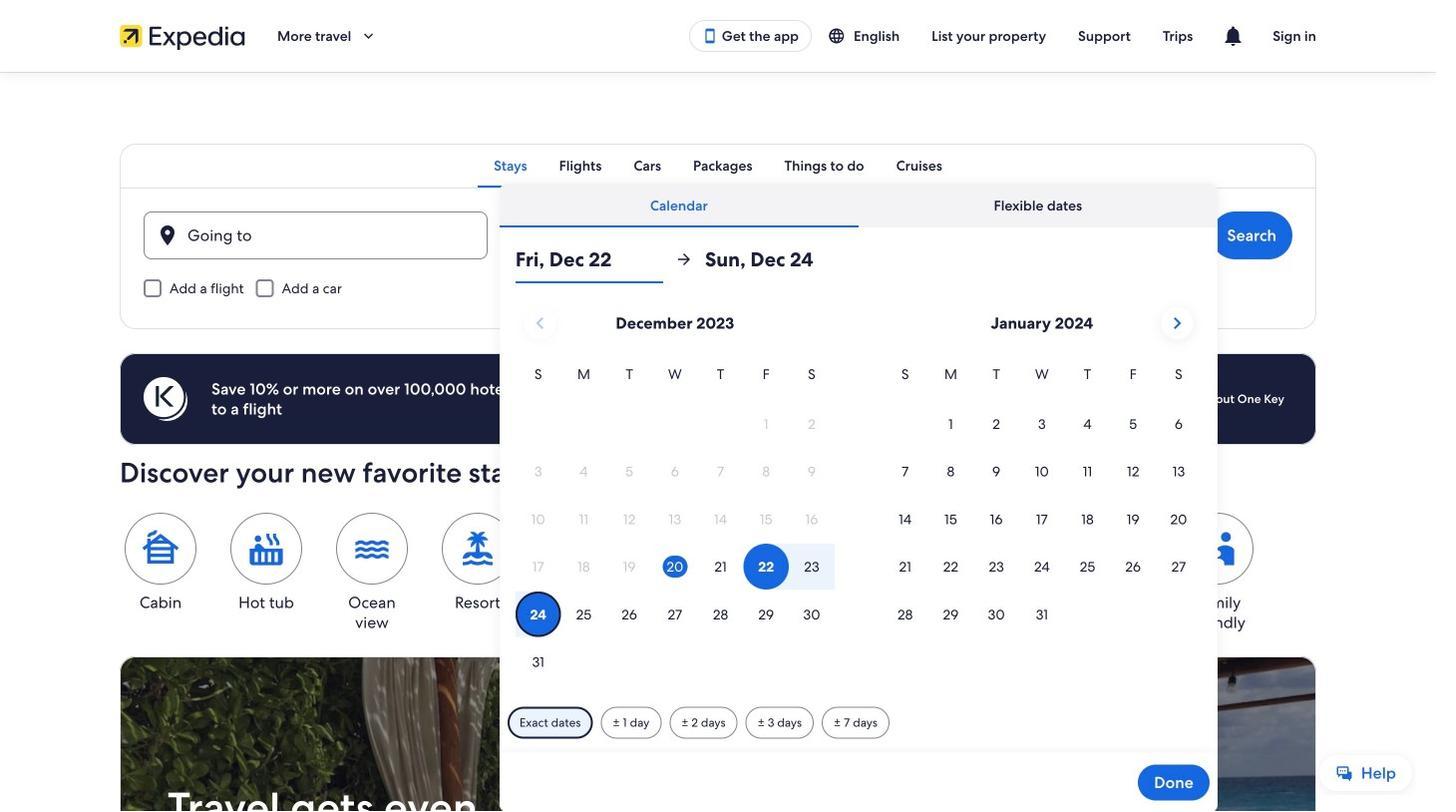 Task type: describe. For each thing, give the bounding box(es) containing it.
december 2023 element
[[516, 363, 835, 687]]

communication center icon image
[[1222, 24, 1246, 48]]

download the app button image
[[702, 28, 718, 44]]

next month image
[[1166, 311, 1190, 335]]

more travel image
[[360, 27, 377, 45]]



Task type: locate. For each thing, give the bounding box(es) containing it.
small image
[[828, 27, 854, 45]]

tab list
[[120, 144, 1317, 188], [500, 184, 1218, 228]]

today element
[[663, 556, 688, 578]]

directional image
[[675, 250, 693, 268]]

travel sale activities deals image
[[120, 657, 1317, 811]]

january 2024 element
[[883, 363, 1202, 639]]

application
[[516, 299, 1202, 687]]

previous month image
[[528, 311, 552, 335]]

expedia logo image
[[120, 22, 245, 50]]

main content
[[0, 72, 1437, 811]]



Task type: vqa. For each thing, say whether or not it's contained in the screenshot.
text box
no



